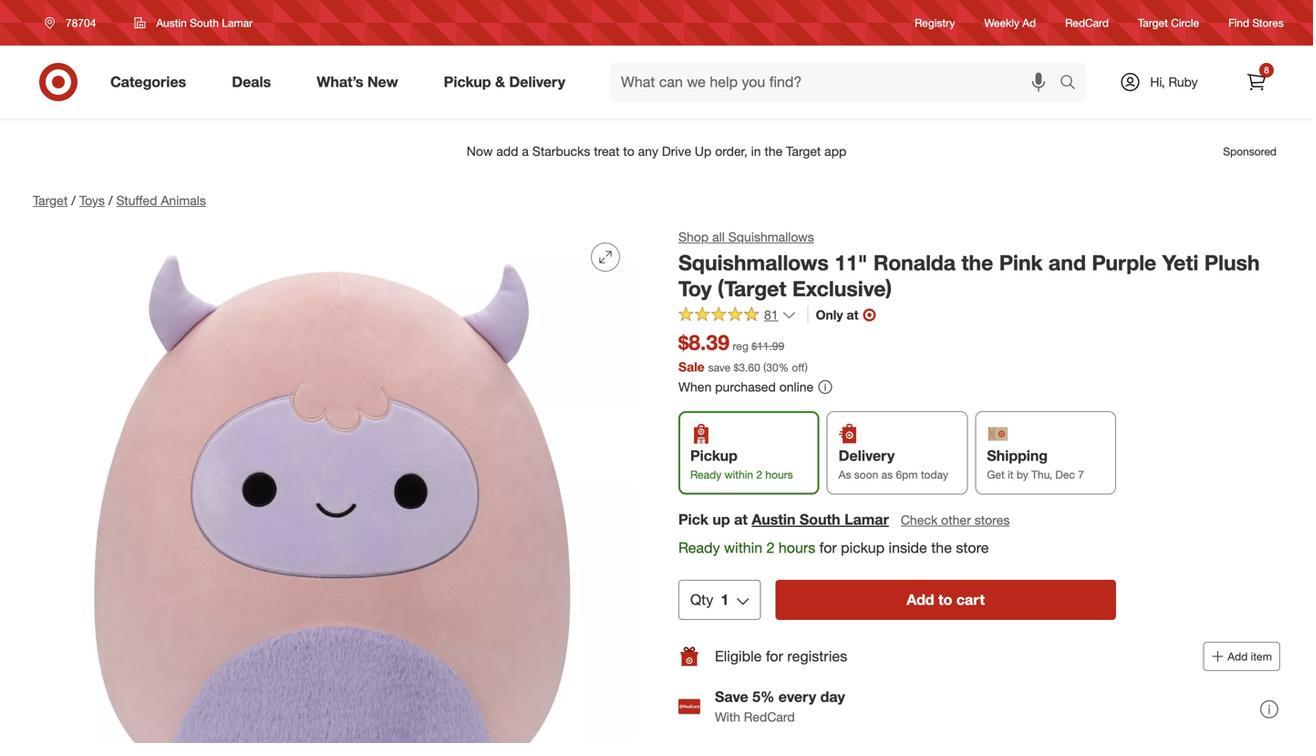 Task type: vqa. For each thing, say whether or not it's contained in the screenshot.
Hand in kleenex winter hand paper towels - 55ct
no



Task type: describe. For each thing, give the bounding box(es) containing it.
pickup for &
[[444, 73, 491, 91]]

up
[[713, 511, 730, 528]]

78704
[[66, 16, 96, 30]]

to
[[939, 591, 953, 609]]

other
[[941, 512, 971, 528]]

1 / from the left
[[71, 192, 76, 208]]

)
[[805, 361, 808, 374]]

get
[[987, 468, 1005, 482]]

registry
[[915, 16, 955, 30]]

austin south lamar button
[[752, 509, 889, 530]]

1 vertical spatial ready
[[679, 539, 720, 557]]

(target
[[718, 276, 787, 302]]

1 vertical spatial hours
[[779, 539, 816, 557]]

8
[[1264, 64, 1269, 76]]

what's new
[[317, 73, 398, 91]]

registries
[[787, 648, 847, 666]]

81 link
[[679, 306, 797, 327]]

shipping
[[987, 447, 1048, 465]]

save 5% every day with redcard
[[715, 688, 845, 725]]

%
[[779, 361, 789, 374]]

stores
[[1253, 16, 1284, 30]]

ready inside pickup ready within 2 hours
[[690, 468, 722, 482]]

plush
[[1205, 250, 1260, 275]]

0 vertical spatial at
[[847, 307, 859, 323]]

toys
[[79, 192, 105, 208]]

purple
[[1092, 250, 1157, 275]]

the inside shop all squishmallows squishmallows 11" ronalda the pink and purple yeti plush toy (target exclusive)
[[962, 250, 994, 275]]

deals
[[232, 73, 271, 91]]

when purchased online
[[679, 379, 814, 395]]

item
[[1251, 650, 1272, 664]]

inside
[[889, 539, 927, 557]]

within inside pickup ready within 2 hours
[[725, 468, 753, 482]]

austin south lamar button
[[123, 6, 265, 39]]

lamar inside dropdown button
[[222, 16, 253, 30]]

hi,
[[1150, 74, 1165, 90]]

stuffed animals link
[[116, 192, 206, 208]]

hi, ruby
[[1150, 74, 1198, 90]]

austin inside dropdown button
[[156, 16, 187, 30]]

pick up at austin south lamar
[[679, 511, 889, 528]]

stores
[[975, 512, 1010, 528]]

ronalda
[[874, 250, 956, 275]]

categories link
[[95, 62, 209, 102]]

as
[[839, 468, 851, 482]]

1 horizontal spatial south
[[800, 511, 841, 528]]

save
[[708, 361, 731, 374]]

1 horizontal spatial lamar
[[845, 511, 889, 528]]

austin south lamar
[[156, 16, 253, 30]]

ad
[[1023, 16, 1036, 30]]

eligible for registries
[[715, 648, 847, 666]]

check other stores
[[901, 512, 1010, 528]]

day
[[821, 688, 845, 706]]

new
[[367, 73, 398, 91]]

by
[[1017, 468, 1029, 482]]

delivery inside delivery as soon as 6pm today
[[839, 447, 895, 465]]

exclusive)
[[792, 276, 892, 302]]

$8.39 reg $11.99 sale save $ 3.60 ( 30 % off )
[[679, 330, 808, 375]]

when
[[679, 379, 712, 395]]

1 horizontal spatial 2
[[767, 539, 775, 557]]

shop all squishmallows squishmallows 11" ronalda the pink and purple yeti plush toy (target exclusive)
[[679, 229, 1260, 302]]

add to cart
[[907, 591, 985, 609]]

animals
[[161, 192, 206, 208]]

and
[[1049, 250, 1086, 275]]

shipping get it by thu, dec 7
[[987, 447, 1084, 482]]

pickup for ready
[[690, 447, 738, 465]]

check other stores button
[[900, 510, 1011, 530]]

weekly ad
[[985, 16, 1036, 30]]

what's
[[317, 73, 363, 91]]

8 link
[[1237, 62, 1277, 102]]

sale
[[679, 359, 705, 375]]

30
[[766, 361, 779, 374]]

add for add to cart
[[907, 591, 934, 609]]

categories
[[110, 73, 186, 91]]

registry link
[[915, 15, 955, 31]]

(
[[763, 361, 766, 374]]

$11.99
[[752, 339, 784, 353]]

$
[[734, 361, 739, 374]]

redcard link
[[1065, 15, 1109, 31]]

only
[[816, 307, 843, 323]]

$8.39
[[679, 330, 730, 355]]

toy
[[679, 276, 712, 302]]



Task type: locate. For each thing, give the bounding box(es) containing it.
with
[[715, 709, 741, 725]]

shop
[[679, 229, 709, 245]]

target circle
[[1138, 16, 1199, 30]]

hours inside pickup ready within 2 hours
[[766, 468, 793, 482]]

1 within from the top
[[725, 468, 753, 482]]

at
[[847, 307, 859, 323], [734, 511, 748, 528]]

2 within from the top
[[724, 539, 763, 557]]

pickup ready within 2 hours
[[690, 447, 793, 482]]

0 horizontal spatial lamar
[[222, 16, 253, 30]]

ready up pick
[[690, 468, 722, 482]]

search button
[[1052, 62, 1095, 106]]

purchased
[[715, 379, 776, 395]]

target circle link
[[1138, 15, 1199, 31]]

squishmallows 11&#34; ronalda the pink and purple yeti plush toy (target exclusive), 1 of 16 image
[[33, 228, 635, 743]]

save
[[715, 688, 749, 706]]

as
[[882, 468, 893, 482]]

6pm
[[896, 468, 918, 482]]

delivery
[[509, 73, 566, 91], [839, 447, 895, 465]]

cart
[[957, 591, 985, 609]]

all
[[712, 229, 725, 245]]

yeti
[[1162, 250, 1199, 275]]

target left toys
[[33, 192, 68, 208]]

delivery as soon as 6pm today
[[839, 447, 949, 482]]

0 vertical spatial squishmallows
[[728, 229, 814, 245]]

qty
[[690, 591, 714, 609]]

1 horizontal spatial add
[[1228, 650, 1248, 664]]

0 horizontal spatial the
[[931, 539, 952, 557]]

/ left toys
[[71, 192, 76, 208]]

0 vertical spatial redcard
[[1065, 16, 1109, 30]]

2 up pick up at austin south lamar
[[756, 468, 763, 482]]

0 horizontal spatial add
[[907, 591, 934, 609]]

ruby
[[1169, 74, 1198, 90]]

target link
[[33, 192, 68, 208]]

0 vertical spatial hours
[[766, 468, 793, 482]]

search
[[1052, 75, 1095, 93]]

find stores link
[[1229, 15, 1284, 31]]

find stores
[[1229, 16, 1284, 30]]

lamar
[[222, 16, 253, 30], [845, 511, 889, 528]]

1 horizontal spatial austin
[[752, 511, 796, 528]]

0 vertical spatial delivery
[[509, 73, 566, 91]]

1 vertical spatial the
[[931, 539, 952, 557]]

within
[[725, 468, 753, 482], [724, 539, 763, 557]]

0 horizontal spatial austin
[[156, 16, 187, 30]]

lamar up deals
[[222, 16, 253, 30]]

qty 1
[[690, 591, 729, 609]]

1 vertical spatial south
[[800, 511, 841, 528]]

1 horizontal spatial at
[[847, 307, 859, 323]]

hours
[[766, 468, 793, 482], [779, 539, 816, 557]]

1 vertical spatial for
[[766, 648, 783, 666]]

0 horizontal spatial delivery
[[509, 73, 566, 91]]

target
[[1138, 16, 1168, 30], [33, 192, 68, 208]]

1 vertical spatial lamar
[[845, 511, 889, 528]]

lamar up pickup
[[845, 511, 889, 528]]

pickup
[[444, 73, 491, 91], [690, 447, 738, 465]]

1 vertical spatial 2
[[767, 539, 775, 557]]

pickup inside pickup & delivery link
[[444, 73, 491, 91]]

every
[[779, 688, 816, 706]]

pickup left &
[[444, 73, 491, 91]]

squishmallows right all
[[728, 229, 814, 245]]

0 horizontal spatial redcard
[[744, 709, 795, 725]]

0 horizontal spatial at
[[734, 511, 748, 528]]

pickup up up
[[690, 447, 738, 465]]

weekly ad link
[[985, 15, 1036, 31]]

7
[[1078, 468, 1084, 482]]

delivery right &
[[509, 73, 566, 91]]

find
[[1229, 16, 1250, 30]]

0 vertical spatial lamar
[[222, 16, 253, 30]]

what's new link
[[301, 62, 421, 102]]

circle
[[1171, 16, 1199, 30]]

ready within 2 hours for pickup inside the store
[[679, 539, 989, 557]]

1 horizontal spatial /
[[108, 192, 113, 208]]

squishmallows up (target
[[679, 250, 829, 275]]

for down austin south lamar button
[[820, 539, 837, 557]]

add left item at the right bottom of the page
[[1228, 650, 1248, 664]]

pickup inside pickup ready within 2 hours
[[690, 447, 738, 465]]

1 horizontal spatial the
[[962, 250, 994, 275]]

south up ready within 2 hours for pickup inside the store
[[800, 511, 841, 528]]

pickup
[[841, 539, 885, 557]]

soon
[[854, 468, 879, 482]]

add item
[[1228, 650, 1272, 664]]

advertisement region
[[18, 130, 1295, 173]]

1
[[721, 591, 729, 609]]

add item button
[[1203, 642, 1281, 671]]

hours up pick up at austin south lamar
[[766, 468, 793, 482]]

0 vertical spatial 2
[[756, 468, 763, 482]]

add to cart button
[[775, 580, 1116, 620]]

at right up
[[734, 511, 748, 528]]

0 vertical spatial austin
[[156, 16, 187, 30]]

stuffed
[[116, 192, 157, 208]]

81
[[764, 307, 778, 323]]

5%
[[753, 688, 775, 706]]

2 / from the left
[[108, 192, 113, 208]]

0 horizontal spatial 2
[[756, 468, 763, 482]]

target / toys / stuffed animals
[[33, 192, 206, 208]]

/ right toys
[[108, 192, 113, 208]]

store
[[956, 539, 989, 557]]

1 horizontal spatial delivery
[[839, 447, 895, 465]]

1 horizontal spatial for
[[820, 539, 837, 557]]

austin up 'categories' link
[[156, 16, 187, 30]]

0 horizontal spatial /
[[71, 192, 76, 208]]

toys link
[[79, 192, 105, 208]]

0 vertical spatial for
[[820, 539, 837, 557]]

hours down pick up at austin south lamar
[[779, 539, 816, 557]]

for right 'eligible' at right bottom
[[766, 648, 783, 666]]

1 vertical spatial austin
[[752, 511, 796, 528]]

pink
[[999, 250, 1043, 275]]

78704 button
[[33, 6, 115, 39]]

target for target circle
[[1138, 16, 1168, 30]]

1 vertical spatial within
[[724, 539, 763, 557]]

0 vertical spatial target
[[1138, 16, 1168, 30]]

for
[[820, 539, 837, 557], [766, 648, 783, 666]]

1 vertical spatial target
[[33, 192, 68, 208]]

/
[[71, 192, 76, 208], [108, 192, 113, 208]]

redcard inside save 5% every day with redcard
[[744, 709, 795, 725]]

at right only
[[847, 307, 859, 323]]

1 vertical spatial squishmallows
[[679, 250, 829, 275]]

weekly
[[985, 16, 1020, 30]]

add
[[907, 591, 934, 609], [1228, 650, 1248, 664]]

2 down pick up at austin south lamar
[[767, 539, 775, 557]]

1 vertical spatial pickup
[[690, 447, 738, 465]]

What can we help you find? suggestions appear below search field
[[610, 62, 1064, 102]]

target left circle
[[1138, 16, 1168, 30]]

0 vertical spatial pickup
[[444, 73, 491, 91]]

1 vertical spatial redcard
[[744, 709, 795, 725]]

&
[[495, 73, 505, 91]]

the down the check other stores button
[[931, 539, 952, 557]]

austin right up
[[752, 511, 796, 528]]

eligible
[[715, 648, 762, 666]]

target for target / toys / stuffed animals
[[33, 192, 68, 208]]

thu,
[[1032, 468, 1053, 482]]

0 vertical spatial the
[[962, 250, 994, 275]]

reg
[[733, 339, 749, 353]]

only at
[[816, 307, 859, 323]]

pick
[[679, 511, 709, 528]]

0 horizontal spatial south
[[190, 16, 219, 30]]

south inside dropdown button
[[190, 16, 219, 30]]

south up deals link
[[190, 16, 219, 30]]

0 vertical spatial south
[[190, 16, 219, 30]]

dec
[[1056, 468, 1075, 482]]

1 vertical spatial at
[[734, 511, 748, 528]]

0 vertical spatial within
[[725, 468, 753, 482]]

add inside button
[[1228, 650, 1248, 664]]

the left pink
[[962, 250, 994, 275]]

pickup & delivery link
[[428, 62, 588, 102]]

south
[[190, 16, 219, 30], [800, 511, 841, 528]]

add inside 'button'
[[907, 591, 934, 609]]

target inside 'link'
[[1138, 16, 1168, 30]]

add for add item
[[1228, 650, 1248, 664]]

1 horizontal spatial redcard
[[1065, 16, 1109, 30]]

3.60
[[739, 361, 760, 374]]

2
[[756, 468, 763, 482], [767, 539, 775, 557]]

0 vertical spatial add
[[907, 591, 934, 609]]

squishmallows
[[728, 229, 814, 245], [679, 250, 829, 275]]

add left to
[[907, 591, 934, 609]]

0 horizontal spatial target
[[33, 192, 68, 208]]

redcard right ad
[[1065, 16, 1109, 30]]

11"
[[835, 250, 868, 275]]

1 vertical spatial add
[[1228, 650, 1248, 664]]

within down up
[[724, 539, 763, 557]]

within up up
[[725, 468, 753, 482]]

0 vertical spatial ready
[[690, 468, 722, 482]]

0 horizontal spatial for
[[766, 648, 783, 666]]

ready down pick
[[679, 539, 720, 557]]

1 horizontal spatial pickup
[[690, 447, 738, 465]]

deals link
[[216, 62, 294, 102]]

redcard down 5%
[[744, 709, 795, 725]]

1 horizontal spatial target
[[1138, 16, 1168, 30]]

2 inside pickup ready within 2 hours
[[756, 468, 763, 482]]

online
[[780, 379, 814, 395]]

0 horizontal spatial pickup
[[444, 73, 491, 91]]

1 vertical spatial delivery
[[839, 447, 895, 465]]

delivery up soon
[[839, 447, 895, 465]]



